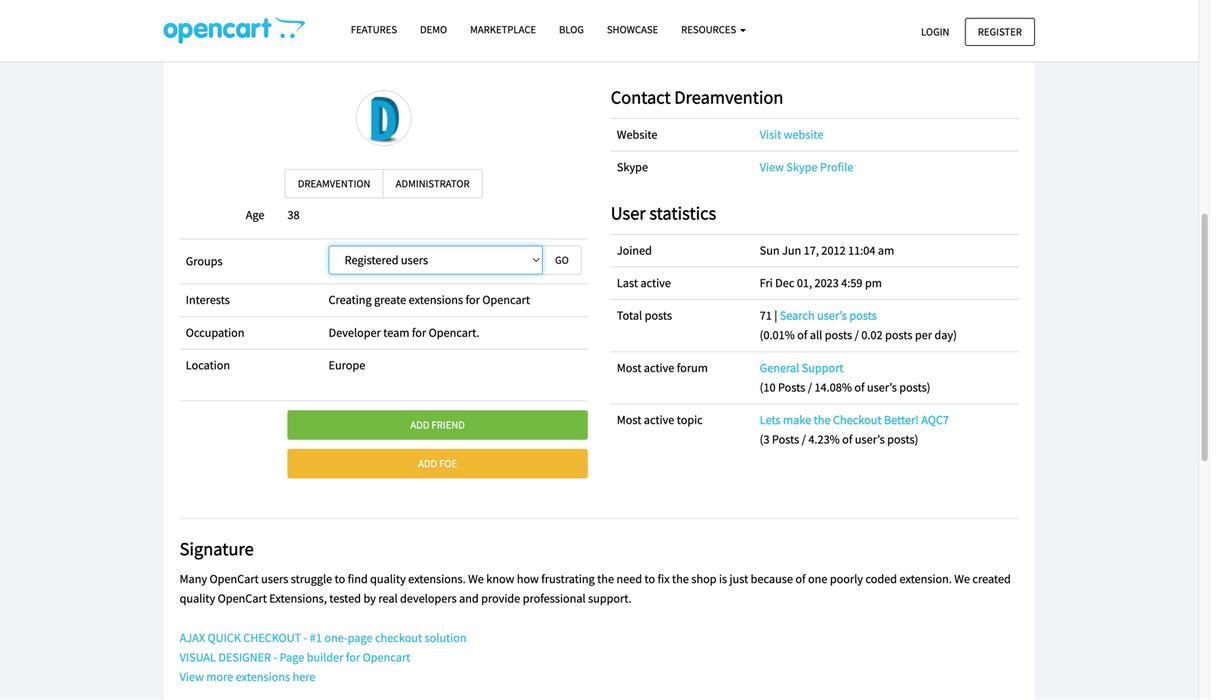 Task type: locate. For each thing, give the bounding box(es) containing it.
groups
[[186, 254, 223, 269]]

most
[[617, 360, 642, 375], [617, 412, 642, 428]]

extensions
[[409, 292, 463, 308], [236, 669, 290, 685]]

add left friend
[[411, 418, 430, 432]]

of inside "lets make the checkout better! aqc7 (3 posts / 4.23% of user's posts)"
[[843, 432, 853, 447]]

opencart
[[483, 292, 530, 308], [363, 650, 411, 665]]

01,
[[797, 275, 813, 291]]

for right team
[[412, 325, 426, 340]]

1 vertical spatial /
[[808, 380, 813, 395]]

1 vertical spatial posts)
[[888, 432, 919, 447]]

view down visit
[[760, 159, 784, 175]]

1 vertical spatial -
[[304, 630, 308, 645]]

- left #1 on the bottom
[[304, 630, 308, 645]]

fri
[[760, 275, 773, 291]]

2 vertical spatial /
[[802, 432, 806, 447]]

lets make the checkout better! aqc7 link
[[760, 412, 950, 428]]

active left topic
[[644, 412, 675, 428]]

fix
[[658, 571, 670, 587]]

to left find
[[335, 571, 345, 587]]

0 vertical spatial for
[[466, 292, 480, 308]]

ajax quick checkout - #1 one-page checkout solution link
[[180, 630, 467, 645]]

extensions.
[[408, 571, 466, 587]]

poorly
[[830, 571, 864, 587]]

most for most active forum
[[617, 360, 642, 375]]

location
[[186, 357, 230, 373]]

age
[[246, 207, 265, 223]]

designer
[[219, 650, 271, 665]]

extensions up opencart.
[[409, 292, 463, 308]]

2 vertical spatial active
[[644, 412, 675, 428]]

the
[[814, 412, 831, 428], [598, 571, 614, 587], [672, 571, 689, 587]]

the right fix
[[672, 571, 689, 587]]

1 horizontal spatial skype
[[787, 159, 818, 175]]

2 vertical spatial user's
[[855, 432, 885, 447]]

0.02
[[862, 327, 883, 343]]

1 vertical spatial extensions
[[236, 669, 290, 685]]

profile
[[821, 159, 854, 175]]

0 horizontal spatial we
[[468, 571, 484, 587]]

1 vertical spatial opencart
[[218, 591, 267, 606]]

user's inside general support (10 posts / 14.08% of user's posts)
[[868, 380, 897, 395]]

add left foe
[[418, 457, 437, 470]]

0 vertical spatial extensions
[[409, 292, 463, 308]]

viewing profile - dreamvention
[[452, 5, 747, 34]]

real
[[379, 591, 398, 606]]

/ inside 71 | search user's posts (0.01% of all posts / 0.02 posts per day)
[[855, 327, 859, 343]]

how
[[517, 571, 539, 587]]

/ left 0.02
[[855, 327, 859, 343]]

/ down general support link
[[808, 380, 813, 395]]

0 horizontal spatial opencart
[[363, 650, 411, 665]]

1 horizontal spatial the
[[672, 571, 689, 587]]

0 horizontal spatial /
[[802, 432, 806, 447]]

add foe
[[418, 457, 457, 470]]

2 vertical spatial dreamvention
[[298, 177, 371, 191]]

quality up real
[[370, 571, 406, 587]]

1 most from the top
[[617, 360, 642, 375]]

0 vertical spatial most
[[617, 360, 642, 375]]

active for most active topic
[[644, 412, 675, 428]]

/ left 4.23%
[[802, 432, 806, 447]]

lets
[[760, 412, 781, 428]]

1 horizontal spatial opencart
[[483, 292, 530, 308]]

- left showcase
[[599, 5, 606, 34]]

0 horizontal spatial extensions
[[236, 669, 290, 685]]

1 vertical spatial for
[[412, 325, 426, 340]]

2 horizontal spatial the
[[814, 412, 831, 428]]

2023
[[815, 275, 839, 291]]

we up and
[[468, 571, 484, 587]]

posts) inside "lets make the checkout better! aqc7 (3 posts / 4.23% of user's posts)"
[[888, 432, 919, 447]]

created
[[973, 571, 1011, 587]]

visit website link
[[760, 127, 824, 142]]

we
[[468, 571, 484, 587], [955, 571, 971, 587]]

1 vertical spatial most
[[617, 412, 642, 428]]

demo link
[[409, 16, 459, 43]]

2 horizontal spatial -
[[599, 5, 606, 34]]

user's down checkout
[[855, 432, 885, 447]]

1 horizontal spatial view
[[760, 159, 784, 175]]

is
[[719, 571, 728, 587]]

0 vertical spatial posts)
[[900, 380, 931, 395]]

user statistics
[[611, 202, 717, 225]]

posts) down better!
[[888, 432, 919, 447]]

2 horizontal spatial /
[[855, 327, 859, 343]]

1 horizontal spatial /
[[808, 380, 813, 395]]

login
[[922, 25, 950, 39]]

register link
[[966, 18, 1036, 46]]

0 horizontal spatial quality
[[180, 591, 215, 606]]

statistics
[[650, 202, 717, 225]]

2 vertical spatial for
[[346, 650, 360, 665]]

posts inside general support (10 posts / 14.08% of user's posts)
[[779, 380, 806, 395]]

ajax
[[180, 630, 205, 645]]

posts up 0.02
[[850, 308, 877, 323]]

register
[[979, 25, 1023, 39]]

posts) up better!
[[900, 380, 931, 395]]

active
[[641, 275, 671, 291], [644, 360, 675, 375], [644, 412, 675, 428]]

2 most from the top
[[617, 412, 642, 428]]

4.23%
[[809, 432, 840, 447]]

0 vertical spatial posts
[[779, 380, 806, 395]]

we left the created
[[955, 571, 971, 587]]

most active forum
[[617, 360, 708, 375]]

active left forum
[[644, 360, 675, 375]]

0 vertical spatial opencart
[[483, 292, 530, 308]]

/
[[855, 327, 859, 343], [808, 380, 813, 395], [802, 432, 806, 447]]

most down total
[[617, 360, 642, 375]]

view down visual
[[180, 669, 204, 685]]

user's
[[818, 308, 848, 323], [868, 380, 897, 395], [855, 432, 885, 447]]

1 vertical spatial active
[[644, 360, 675, 375]]

2 vertical spatial -
[[274, 650, 277, 665]]

1 vertical spatial opencart
[[363, 650, 411, 665]]

quick
[[208, 630, 241, 645]]

extensions down designer
[[236, 669, 290, 685]]

sun
[[760, 243, 780, 258]]

general support link
[[760, 360, 844, 375]]

1 vertical spatial quality
[[180, 591, 215, 606]]

by
[[364, 591, 376, 606]]

0 vertical spatial user's
[[818, 308, 848, 323]]

add foe link
[[288, 449, 588, 478]]

posts)
[[900, 380, 931, 395], [888, 432, 919, 447]]

features link
[[340, 16, 409, 43]]

1 vertical spatial add
[[418, 457, 437, 470]]

None submit
[[542, 246, 582, 275]]

checkout
[[375, 630, 422, 645]]

of right 14.08% at right
[[855, 380, 865, 395]]

of left one
[[796, 571, 806, 587]]

active right last
[[641, 275, 671, 291]]

(0.01%
[[760, 327, 795, 343]]

greate
[[374, 292, 407, 308]]

2 horizontal spatial for
[[466, 292, 480, 308]]

0 horizontal spatial -
[[274, 650, 277, 665]]

0 vertical spatial /
[[855, 327, 859, 343]]

website
[[617, 127, 658, 142]]

1 vertical spatial posts
[[772, 432, 800, 447]]

of down the lets make the checkout better! aqc7 link
[[843, 432, 853, 447]]

for down the page
[[346, 650, 360, 665]]

and
[[459, 591, 479, 606]]

add inside 'link'
[[418, 457, 437, 470]]

0 horizontal spatial for
[[346, 650, 360, 665]]

quality down many
[[180, 591, 215, 606]]

add
[[411, 418, 430, 432], [418, 457, 437, 470]]

user's up all
[[818, 308, 848, 323]]

0 horizontal spatial to
[[335, 571, 345, 587]]

pm
[[866, 275, 882, 291]]

the up support.
[[598, 571, 614, 587]]

0 vertical spatial add
[[411, 418, 430, 432]]

1 vertical spatial view
[[180, 669, 204, 685]]

0 vertical spatial -
[[599, 5, 606, 34]]

1 we from the left
[[468, 571, 484, 587]]

for up opencart.
[[466, 292, 480, 308]]

add friend
[[411, 418, 465, 432]]

1 horizontal spatial we
[[955, 571, 971, 587]]

1 horizontal spatial extensions
[[409, 292, 463, 308]]

skype
[[617, 159, 648, 175], [787, 159, 818, 175]]

0 vertical spatial quality
[[370, 571, 406, 587]]

to
[[335, 571, 345, 587], [645, 571, 656, 587]]

0 vertical spatial active
[[641, 275, 671, 291]]

active for last active
[[641, 275, 671, 291]]

users
[[261, 571, 289, 587]]

1 horizontal spatial to
[[645, 571, 656, 587]]

to left fix
[[645, 571, 656, 587]]

posts left per at the top right of page
[[886, 327, 913, 343]]

the up 4.23%
[[814, 412, 831, 428]]

team
[[384, 325, 410, 340]]

view skype profile link
[[760, 159, 854, 175]]

dreamvention
[[611, 5, 747, 34], [675, 86, 784, 109], [298, 177, 371, 191]]

0 horizontal spatial skype
[[617, 159, 648, 175]]

0 horizontal spatial view
[[180, 669, 204, 685]]

1 horizontal spatial -
[[304, 630, 308, 645]]

visit website
[[760, 127, 824, 142]]

0 vertical spatial opencart
[[210, 571, 259, 587]]

opencart down signature in the left of the page
[[210, 571, 259, 587]]

most left topic
[[617, 412, 642, 428]]

lets make the checkout better! aqc7 (3 posts / 4.23% of user's posts)
[[760, 412, 950, 447]]

opencart down users
[[218, 591, 267, 606]]

user avatar image
[[356, 90, 412, 146]]

- left page
[[274, 650, 277, 665]]

sun jun 17, 2012 11:04 am
[[760, 243, 895, 258]]

posts down general support link
[[779, 380, 806, 395]]

support
[[802, 360, 844, 375]]

posts right (3
[[772, 432, 800, 447]]

0 horizontal spatial the
[[598, 571, 614, 587]]

creating
[[329, 292, 372, 308]]

1 vertical spatial user's
[[868, 380, 897, 395]]

of left all
[[798, 327, 808, 343]]

struggle
[[291, 571, 332, 587]]

topic
[[677, 412, 703, 428]]

extensions,
[[269, 591, 327, 606]]

user's up better!
[[868, 380, 897, 395]]



Task type: describe. For each thing, give the bounding box(es) containing it.
1 horizontal spatial quality
[[370, 571, 406, 587]]

/ inside "lets make the checkout better! aqc7 (3 posts / 4.23% of user's posts)"
[[802, 432, 806, 447]]

shop
[[692, 571, 717, 587]]

administrator link
[[383, 169, 483, 198]]

need
[[617, 571, 642, 587]]

developer
[[329, 325, 381, 340]]

page
[[348, 630, 373, 645]]

extensions inside ajax quick checkout - #1 one-page checkout solution visual designer - page builder for opencart view more extensions here
[[236, 669, 290, 685]]

know
[[487, 571, 515, 587]]

page
[[280, 650, 305, 665]]

visit
[[760, 127, 782, 142]]

all
[[810, 327, 823, 343]]

the inside "lets make the checkout better! aqc7 (3 posts / 4.23% of user's posts)"
[[814, 412, 831, 428]]

11:04
[[849, 243, 876, 258]]

most for most active topic
[[617, 412, 642, 428]]

user's inside "lets make the checkout better! aqc7 (3 posts / 4.23% of user's posts)"
[[855, 432, 885, 447]]

jun
[[783, 243, 802, 258]]

login link
[[909, 18, 963, 46]]

user's inside 71 | search user's posts (0.01% of all posts / 0.02 posts per day)
[[818, 308, 848, 323]]

posts right total
[[645, 308, 673, 323]]

71 | search user's posts (0.01% of all posts / 0.02 posts per day)
[[760, 308, 957, 343]]

view skype profile
[[760, 159, 854, 175]]

of inside many opencart users struggle to find quality extensions. we know how frustrating the need to fix the shop is just because of one poorly coded extension. we created quality opencart extensions, tested by real developers and provide professional support.
[[796, 571, 806, 587]]

2 we from the left
[[955, 571, 971, 587]]

aqc7
[[922, 412, 950, 428]]

showcase link
[[596, 16, 670, 43]]

provide
[[482, 591, 521, 606]]

2 to from the left
[[645, 571, 656, 587]]

1 skype from the left
[[617, 159, 648, 175]]

17,
[[804, 243, 819, 258]]

1 to from the left
[[335, 571, 345, 587]]

general support (10 posts / 14.08% of user's posts)
[[760, 360, 931, 395]]

am
[[878, 243, 895, 258]]

creating greate extensions for opencart
[[329, 292, 530, 308]]

2012
[[822, 243, 846, 258]]

visual
[[180, 650, 216, 665]]

day)
[[935, 327, 957, 343]]

38
[[288, 207, 300, 223]]

blog link
[[548, 16, 596, 43]]

0 vertical spatial dreamvention
[[611, 5, 747, 34]]

view inside ajax quick checkout - #1 one-page checkout solution visual designer - page builder for opencart view more extensions here
[[180, 669, 204, 685]]

support.
[[588, 591, 632, 606]]

most active topic
[[617, 412, 703, 428]]

showcase
[[607, 23, 659, 36]]

4:59
[[842, 275, 863, 291]]

one-
[[325, 630, 348, 645]]

opencart.
[[429, 325, 480, 340]]

builder
[[307, 650, 344, 665]]

contact dreamvention
[[611, 86, 784, 109]]

fri dec 01, 2023 4:59 pm
[[760, 275, 882, 291]]

/ inside general support (10 posts / 14.08% of user's posts)
[[808, 380, 813, 395]]

ajax quick checkout - #1 one-page checkout solution visual designer - page builder for opencart view more extensions here
[[180, 630, 467, 685]]

checkout
[[834, 412, 882, 428]]

developer team for opencart.
[[329, 325, 480, 340]]

resources
[[682, 23, 739, 36]]

tested
[[330, 591, 361, 606]]

1 vertical spatial dreamvention
[[675, 86, 784, 109]]

europe
[[329, 357, 366, 373]]

features
[[351, 23, 397, 36]]

blog
[[559, 23, 584, 36]]

because
[[751, 571, 793, 587]]

profile
[[532, 5, 594, 34]]

per
[[916, 327, 933, 343]]

many
[[180, 571, 207, 587]]

14.08%
[[815, 380, 852, 395]]

add for add foe
[[418, 457, 437, 470]]

view more extensions here link
[[180, 669, 316, 685]]

coded
[[866, 571, 898, 587]]

posts) inside general support (10 posts / 14.08% of user's posts)
[[900, 380, 931, 395]]

more
[[206, 669, 233, 685]]

frustrating
[[542, 571, 595, 587]]

checkout
[[243, 630, 301, 645]]

forum
[[677, 360, 708, 375]]

here
[[293, 669, 316, 685]]

posts inside "lets make the checkout better! aqc7 (3 posts / 4.23% of user's posts)"
[[772, 432, 800, 447]]

demo
[[420, 23, 447, 36]]

0 vertical spatial view
[[760, 159, 784, 175]]

of inside general support (10 posts / 14.08% of user's posts)
[[855, 380, 865, 395]]

find
[[348, 571, 368, 587]]

of inside 71 | search user's posts (0.01% of all posts / 0.02 posts per day)
[[798, 327, 808, 343]]

active for most active forum
[[644, 360, 675, 375]]

opencart inside ajax quick checkout - #1 one-page checkout solution visual designer - page builder for opencart view more extensions here
[[363, 650, 411, 665]]

foe
[[439, 457, 457, 470]]

one
[[809, 571, 828, 587]]

administrator
[[396, 177, 470, 191]]

#1
[[310, 630, 322, 645]]

better!
[[885, 412, 919, 428]]

(10
[[760, 380, 776, 395]]

marketplace link
[[459, 16, 548, 43]]

interests
[[186, 292, 230, 308]]

visual designer - page builder for opencart link
[[180, 650, 411, 665]]

contact
[[611, 86, 671, 109]]

1 horizontal spatial for
[[412, 325, 426, 340]]

website
[[784, 127, 824, 142]]

for inside ajax quick checkout - #1 one-page checkout solution visual designer - page builder for opencart view more extensions here
[[346, 650, 360, 665]]

general
[[760, 360, 800, 375]]

occupation
[[186, 325, 245, 340]]

|
[[775, 308, 778, 323]]

posts down search user's posts 'link'
[[825, 327, 853, 343]]

joined
[[617, 243, 652, 258]]

add for add friend
[[411, 418, 430, 432]]

marketplace
[[470, 23, 536, 36]]

2 skype from the left
[[787, 159, 818, 175]]

dreamvention inside dreamvention link
[[298, 177, 371, 191]]

viewing
[[452, 5, 527, 34]]

make
[[784, 412, 812, 428]]



Task type: vqa. For each thing, say whether or not it's contained in the screenshot.
'i'
no



